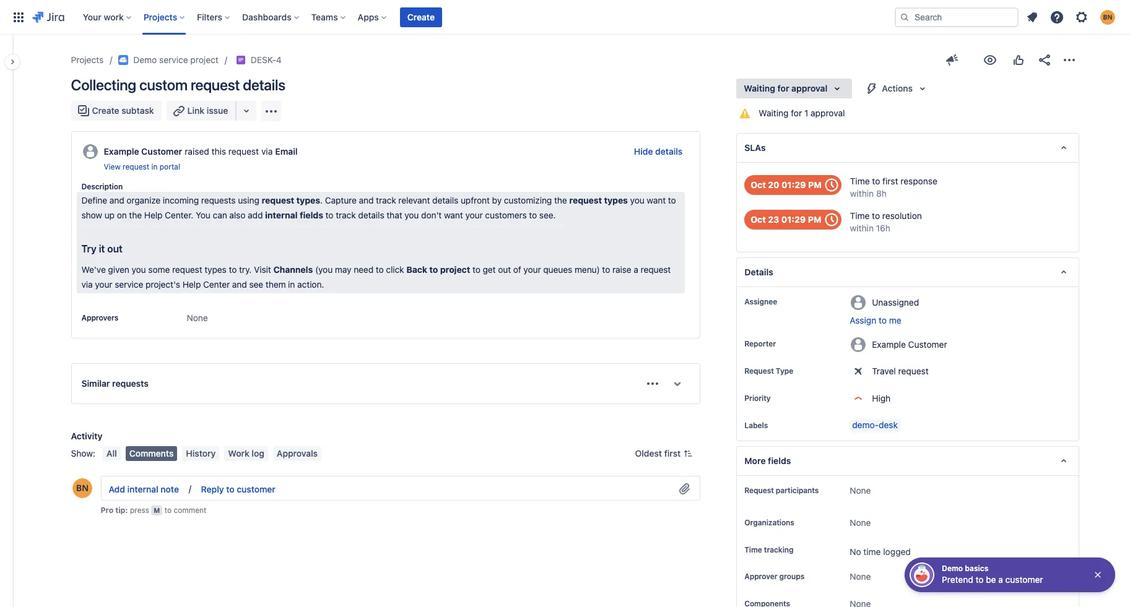 Task type: locate. For each thing, give the bounding box(es) containing it.
1 vertical spatial fields
[[768, 456, 791, 466]]

1 horizontal spatial track
[[376, 195, 396, 206]]

0 vertical spatial projects
[[144, 11, 177, 22]]

menu bar
[[100, 447, 324, 462]]

demo right demo service project "icon"
[[133, 55, 157, 65]]

within inside time to first response within 8h
[[850, 188, 874, 199]]

create down collecting
[[92, 105, 119, 116]]

0 vertical spatial clockicon image
[[822, 175, 842, 195]]

requests up can
[[201, 195, 236, 206]]

profile image of ben nelson image
[[72, 479, 92, 499]]

1 vertical spatial oct
[[751, 214, 766, 225]]

none for request participants
[[850, 486, 871, 496]]

1 vertical spatial for
[[791, 108, 802, 118]]

waiting down waiting for approval in the right top of the page
[[759, 108, 789, 118]]

0 vertical spatial approval
[[792, 83, 828, 94]]

waiting
[[744, 83, 776, 94], [759, 108, 789, 118]]

0 vertical spatial oct
[[751, 180, 766, 190]]

0 horizontal spatial via
[[81, 279, 93, 290]]

within 8h button
[[850, 188, 887, 200]]

0 horizontal spatial want
[[444, 210, 463, 221]]

out inside the to get out of your queues menu) to raise a request via your service project's help center and see them in action.
[[498, 265, 511, 275]]

pm right 20
[[808, 180, 822, 190]]

approver groups
[[745, 573, 805, 582]]

via down "we've"
[[81, 279, 93, 290]]

0 vertical spatial a
[[634, 265, 639, 275]]

0 vertical spatial request
[[745, 367, 774, 376]]

oct
[[751, 180, 766, 190], [751, 214, 766, 225]]

1 horizontal spatial a
[[999, 575, 1003, 585]]

1 vertical spatial internal
[[127, 484, 158, 495]]

waiting for approval
[[744, 83, 828, 94]]

want inside 'you want to show up on the help center. you can also add'
[[647, 195, 666, 206]]

for left the 1
[[791, 108, 802, 118]]

and up on
[[109, 195, 124, 206]]

0 horizontal spatial in
[[151, 162, 158, 172]]

custom
[[139, 76, 188, 94]]

want right don't
[[444, 210, 463, 221]]

example down the me
[[872, 339, 906, 350]]

no
[[850, 547, 861, 558]]

also
[[229, 210, 246, 221]]

show
[[81, 210, 102, 221]]

request right some at the left top of the page
[[172, 265, 202, 275]]

0 vertical spatial track
[[376, 195, 396, 206]]

0 vertical spatial help
[[144, 210, 163, 221]]

0 vertical spatial within
[[850, 188, 874, 199]]

clockicon image for oct 20 01:29 pm
[[822, 175, 842, 195]]

components pin to top. only you can see pinned fields. image
[[793, 600, 803, 608]]

0 vertical spatial demo
[[133, 55, 157, 65]]

help left center
[[183, 279, 201, 290]]

oldest first
[[635, 449, 681, 459]]

to up within 16h button
[[872, 211, 880, 221]]

0 vertical spatial want
[[647, 195, 666, 206]]

try it out
[[81, 244, 123, 255]]

1 horizontal spatial for
[[791, 108, 802, 118]]

0 horizontal spatial out
[[107, 244, 123, 255]]

0 vertical spatial first
[[883, 176, 898, 186]]

request right view
[[123, 162, 149, 172]]

0 horizontal spatial you
[[132, 265, 146, 275]]

waiting for waiting for 1 approval
[[759, 108, 789, 118]]

fields inside the more fields element
[[768, 456, 791, 466]]

request right the customizing
[[569, 195, 602, 206]]

1 vertical spatial your
[[524, 265, 541, 275]]

slas element
[[737, 133, 1079, 163]]

service up collecting custom request details
[[159, 55, 188, 65]]

0 vertical spatial fields
[[300, 210, 323, 221]]

0 horizontal spatial projects
[[71, 55, 104, 65]]

your down "we've"
[[95, 279, 112, 290]]

within left 16h
[[850, 223, 874, 234]]

activity
[[71, 431, 102, 442]]

projects up collecting
[[71, 55, 104, 65]]

for up waiting for 1 approval
[[778, 83, 790, 94]]

for inside dropdown button
[[778, 83, 790, 94]]

to inside 'button'
[[226, 484, 235, 495]]

create
[[407, 11, 435, 22], [92, 105, 119, 116]]

1 vertical spatial customer
[[1006, 575, 1043, 585]]

waiting inside dropdown button
[[744, 83, 776, 94]]

request type
[[745, 367, 794, 376]]

01:29 for 20
[[782, 180, 806, 190]]

2 vertical spatial your
[[95, 279, 112, 290]]

want
[[647, 195, 666, 206], [444, 210, 463, 221]]

service down given
[[115, 279, 143, 290]]

1 horizontal spatial via
[[261, 146, 273, 157]]

to up '8h' on the top right
[[872, 176, 880, 186]]

filters button
[[193, 7, 235, 27]]

request right raise
[[641, 265, 671, 275]]

first
[[883, 176, 898, 186], [664, 449, 681, 459]]

fields down .
[[300, 210, 323, 221]]

in left the portal on the left
[[151, 162, 158, 172]]

the right on
[[129, 210, 142, 221]]

request participants pin to top. only you can see pinned fields. image
[[747, 496, 757, 506]]

customer up the portal on the left
[[141, 146, 182, 157]]

1 vertical spatial request
[[745, 486, 774, 496]]

clockicon image
[[822, 175, 842, 195], [822, 210, 842, 230]]

none up no on the bottom right of page
[[850, 518, 871, 528]]

view request in portal link
[[104, 162, 180, 172]]

0 horizontal spatial track
[[336, 210, 356, 221]]

fields right more
[[768, 456, 791, 466]]

request left "type"
[[745, 367, 774, 376]]

1 horizontal spatial internal
[[265, 210, 298, 221]]

4
[[276, 55, 282, 65]]

projects button
[[140, 7, 190, 27]]

01:29 right 23
[[782, 214, 806, 225]]

0 vertical spatial pm
[[808, 180, 822, 190]]

you want to show up on the help center. you can also add
[[81, 195, 679, 221]]

reply to customer button
[[194, 480, 283, 500]]

approval inside dropdown button
[[792, 83, 828, 94]]

time up within 8h button
[[850, 176, 870, 186]]

oct left 20
[[751, 180, 766, 190]]

0 horizontal spatial demo
[[133, 55, 157, 65]]

waiting up warning: insufficient approvers image
[[744, 83, 776, 94]]

you right given
[[132, 265, 146, 275]]

create right apps dropdown button
[[407, 11, 435, 22]]

example for example customer
[[872, 339, 906, 350]]

for for 1
[[791, 108, 802, 118]]

0 horizontal spatial service
[[115, 279, 143, 290]]

you down 'relevant'
[[405, 210, 419, 221]]

project's
[[146, 279, 180, 290]]

pm for oct 23 01:29 pm
[[808, 214, 822, 225]]

primary element
[[7, 0, 895, 34]]

first left newest first image
[[664, 449, 681, 459]]

to left the me
[[879, 315, 887, 326]]

1 vertical spatial within
[[850, 223, 874, 234]]

none down no on the bottom right of page
[[850, 572, 871, 583]]

oct left 23
[[751, 214, 766, 225]]

demo up pretend
[[942, 564, 963, 574]]

to down hide details button
[[668, 195, 676, 206]]

time tracking pin to top. only you can see pinned fields. image
[[796, 546, 806, 556]]

clockicon image left within 16h button
[[822, 210, 842, 230]]

out left of at the left top of page
[[498, 265, 511, 275]]

1 vertical spatial time
[[850, 211, 870, 221]]

description
[[81, 182, 123, 191]]

more fields element
[[737, 447, 1079, 476]]

Search field
[[895, 7, 1019, 27]]

20
[[768, 180, 780, 190]]

demo for demo basics pretend to be a customer
[[942, 564, 963, 574]]

requests right similar
[[112, 379, 149, 389]]

0 horizontal spatial for
[[778, 83, 790, 94]]

1 request from the top
[[745, 367, 774, 376]]

you inside 'you want to show up on the help center. you can also add'
[[630, 195, 645, 206]]

0 horizontal spatial fields
[[300, 210, 323, 221]]

none for organizations
[[850, 518, 871, 528]]

0 horizontal spatial the
[[129, 210, 142, 221]]

approver
[[745, 573, 778, 582]]

1 horizontal spatial in
[[288, 279, 295, 290]]

within inside time to resolution within 16h
[[850, 223, 874, 234]]

time inside time to first response within 8h
[[850, 176, 870, 186]]

time left tracking
[[745, 546, 762, 555]]

actions
[[882, 83, 913, 94]]

oldest
[[635, 449, 662, 459]]

1 vertical spatial requests
[[112, 379, 149, 389]]

1 horizontal spatial the
[[554, 195, 567, 206]]

and down the try.
[[232, 279, 247, 290]]

2 oct from the top
[[751, 214, 766, 225]]

projects for projects link
[[71, 55, 104, 65]]

create for create
[[407, 11, 435, 22]]

1 horizontal spatial create
[[407, 11, 435, 22]]

approvers
[[81, 313, 118, 323]]

project up collecting custom request details
[[190, 55, 219, 65]]

details right hide on the top of the page
[[655, 146, 683, 157]]

1 vertical spatial you
[[405, 210, 419, 221]]

watch options: you are not watching this issue, 0 people watching image
[[983, 53, 998, 68]]

0 vertical spatial service
[[159, 55, 188, 65]]

1 vertical spatial service
[[115, 279, 143, 290]]

see
[[249, 279, 263, 290]]

1 vertical spatial want
[[444, 210, 463, 221]]

banner
[[0, 0, 1130, 35]]

create subtask
[[92, 105, 154, 116]]

1 vertical spatial demo
[[942, 564, 963, 574]]

1 vertical spatial the
[[129, 210, 142, 221]]

logged
[[883, 547, 911, 558]]

demo basics pretend to be a customer
[[942, 564, 1043, 585]]

1 vertical spatial out
[[498, 265, 511, 275]]

want down hide details button
[[647, 195, 666, 206]]

service inside the to get out of your queues menu) to raise a request via your service project's help center and see them in action.
[[115, 279, 143, 290]]

vote options: no one has voted for this issue yet. image
[[1011, 53, 1026, 68]]

you down hide on the top of the page
[[630, 195, 645, 206]]

to right reply
[[226, 484, 235, 495]]

1 horizontal spatial help
[[183, 279, 201, 290]]

request inside the to get out of your queues menu) to raise a request via your service project's help center and see them in action.
[[641, 265, 671, 275]]

close image
[[1093, 570, 1103, 580]]

internal
[[265, 210, 298, 221], [127, 484, 158, 495]]

log
[[252, 449, 264, 459]]

add attachment image
[[678, 482, 693, 497]]

track up the "that"
[[376, 195, 396, 206]]

example
[[104, 146, 139, 157], [872, 339, 906, 350]]

similar requests
[[81, 379, 149, 389]]

0 vertical spatial 01:29
[[782, 180, 806, 190]]

create inside button
[[92, 105, 119, 116]]

appswitcher icon image
[[11, 10, 26, 24]]

0 horizontal spatial first
[[664, 449, 681, 459]]

1 within from the top
[[850, 188, 874, 199]]

add internal note
[[109, 484, 179, 495]]

approval right the 1
[[811, 108, 845, 118]]

reply to customer
[[201, 484, 276, 495]]

1 vertical spatial projects
[[71, 55, 104, 65]]

out right it
[[107, 244, 123, 255]]

time inside time to resolution within 16h
[[850, 211, 870, 221]]

2 request from the top
[[745, 486, 774, 496]]

0 vertical spatial for
[[778, 83, 790, 94]]

by
[[492, 195, 502, 206]]

get
[[483, 265, 496, 275]]

be
[[986, 575, 996, 585]]

track down capture on the left top of the page
[[336, 210, 356, 221]]

a inside the to get out of your queues menu) to raise a request via your service project's help center and see them in action.
[[634, 265, 639, 275]]

customer down assign to me button
[[908, 339, 948, 350]]

projects inside dropdown button
[[144, 11, 177, 22]]

details
[[243, 76, 286, 94], [655, 146, 683, 157], [432, 195, 459, 206], [358, 210, 384, 221]]

01:29 right 20
[[782, 180, 806, 190]]

0 horizontal spatial customer
[[237, 484, 276, 495]]

1 horizontal spatial customer
[[1006, 575, 1043, 585]]

fields for more
[[768, 456, 791, 466]]

to inside the demo basics pretend to be a customer
[[976, 575, 984, 585]]

relevant
[[398, 195, 430, 206]]

1 clockicon image from the top
[[822, 175, 842, 195]]

1 horizontal spatial project
[[440, 265, 470, 275]]

1 vertical spatial customer
[[908, 339, 948, 350]]

oct for oct 20 01:29 pm
[[751, 180, 766, 190]]

1 oct from the top
[[751, 180, 766, 190]]

time up within 16h button
[[850, 211, 870, 221]]

0 horizontal spatial your
[[95, 279, 112, 290]]

customer for example customer raised this request via email
[[141, 146, 182, 157]]

desk-4
[[251, 55, 282, 65]]

example customer
[[872, 339, 948, 350]]

customer right 'be'
[[1006, 575, 1043, 585]]

demo-desk
[[852, 420, 898, 431]]

apps
[[358, 11, 379, 22]]

0 vertical spatial out
[[107, 244, 123, 255]]

0 vertical spatial internal
[[265, 210, 298, 221]]

(you
[[315, 265, 333, 275]]

approvals
[[277, 449, 318, 459]]

details down desk-4 link
[[243, 76, 286, 94]]

resolution
[[883, 211, 922, 221]]

request
[[745, 367, 774, 376], [745, 486, 774, 496]]

01:29
[[782, 180, 806, 190], [782, 214, 806, 225]]

to inside 'you want to show up on the help center. you can also add'
[[668, 195, 676, 206]]

groups
[[780, 573, 805, 582]]

0 horizontal spatial requests
[[112, 379, 149, 389]]

hide details
[[634, 146, 683, 157]]

view request in portal
[[104, 162, 180, 172]]

0 horizontal spatial example
[[104, 146, 139, 157]]

similar
[[81, 379, 110, 389]]

apps button
[[354, 7, 391, 27]]

in down channels
[[288, 279, 295, 290]]

request up issue at the left top of page
[[191, 76, 240, 94]]

request up request participants pin to top. only you can see pinned fields. icon
[[745, 486, 774, 496]]

menu bar containing all
[[100, 447, 324, 462]]

via left the email
[[261, 146, 273, 157]]

1 vertical spatial pm
[[808, 214, 822, 225]]

2 within from the top
[[850, 223, 874, 234]]

a right 'be'
[[999, 575, 1003, 585]]

your
[[465, 210, 483, 221], [524, 265, 541, 275], [95, 279, 112, 290]]

demo
[[133, 55, 157, 65], [942, 564, 963, 574]]

projects up demo service project link
[[144, 11, 177, 22]]

fields
[[300, 210, 323, 221], [768, 456, 791, 466]]

1 vertical spatial via
[[81, 279, 93, 290]]

history
[[186, 449, 216, 459]]

internal right add
[[265, 210, 298, 221]]

out for it
[[107, 244, 123, 255]]

your right of at the left top of page
[[524, 265, 541, 275]]

notifications image
[[1025, 10, 1040, 24]]

pretend
[[942, 575, 974, 585]]

you
[[196, 210, 211, 221]]

sidebar navigation image
[[0, 50, 27, 74]]

the up "see."
[[554, 195, 567, 206]]

0 vertical spatial time
[[850, 176, 870, 186]]

demo inside the demo basics pretend to be a customer
[[942, 564, 963, 574]]

1 horizontal spatial out
[[498, 265, 511, 275]]

0 horizontal spatial customer
[[141, 146, 182, 157]]

project left get
[[440, 265, 470, 275]]

1 horizontal spatial customer
[[908, 339, 948, 350]]

teams button
[[308, 7, 350, 27]]

out for get
[[498, 265, 511, 275]]

clockicon image left within 8h button
[[822, 175, 842, 195]]

1 vertical spatial help
[[183, 279, 201, 290]]

1 horizontal spatial fields
[[768, 456, 791, 466]]

collecting
[[71, 76, 136, 94]]

0 vertical spatial create
[[407, 11, 435, 22]]

to down capture on the left top of the page
[[326, 210, 334, 221]]

waiting for waiting for approval
[[744, 83, 776, 94]]

request right this at the top
[[228, 146, 259, 157]]

0 vertical spatial example
[[104, 146, 139, 157]]

internal up press
[[127, 484, 158, 495]]

request
[[191, 76, 240, 94], [228, 146, 259, 157], [123, 162, 149, 172], [262, 195, 294, 206], [569, 195, 602, 206], [172, 265, 202, 275], [641, 265, 671, 275], [899, 366, 929, 377]]

tracking
[[764, 546, 794, 555]]

none down the more fields element
[[850, 486, 871, 496]]

copy link to issue image
[[279, 55, 289, 64]]

desk
[[879, 420, 898, 431]]

jira image
[[32, 10, 64, 24], [32, 10, 64, 24]]

1 horizontal spatial demo
[[942, 564, 963, 574]]

priority
[[745, 394, 771, 403]]

0 vertical spatial project
[[190, 55, 219, 65]]

pm right 23
[[808, 214, 822, 225]]

16h
[[876, 223, 891, 234]]

1 vertical spatial waiting
[[759, 108, 789, 118]]

1 horizontal spatial requests
[[201, 195, 236, 206]]

first inside button
[[664, 449, 681, 459]]

first up '8h' on the top right
[[883, 176, 898, 186]]

within left '8h' on the top right
[[850, 188, 874, 199]]

your down upfront
[[465, 210, 483, 221]]

.
[[320, 195, 323, 206]]

add app image
[[264, 104, 279, 119]]

customers
[[485, 210, 527, 221]]

1 horizontal spatial example
[[872, 339, 906, 350]]

customer down log
[[237, 484, 276, 495]]

1 horizontal spatial you
[[405, 210, 419, 221]]

example up view
[[104, 146, 139, 157]]

to left 'be'
[[976, 575, 984, 585]]

0 horizontal spatial create
[[92, 105, 119, 116]]

2 clockicon image from the top
[[822, 210, 842, 230]]

a right raise
[[634, 265, 639, 275]]

clockicon image for oct 23 01:29 pm
[[822, 210, 842, 230]]

internal inside button
[[127, 484, 158, 495]]

0 vertical spatial customer
[[141, 146, 182, 157]]

to right 'back'
[[429, 265, 438, 275]]

track
[[376, 195, 396, 206], [336, 210, 356, 221]]

banner containing your work
[[0, 0, 1130, 35]]

1 vertical spatial clockicon image
[[822, 210, 842, 230]]

request up add
[[262, 195, 294, 206]]

approval up the 1
[[792, 83, 828, 94]]

service request with approvals image
[[236, 55, 246, 65]]

and right capture on the left top of the page
[[359, 195, 374, 206]]

0 vertical spatial customer
[[237, 484, 276, 495]]

waiting for 1 approval
[[759, 108, 845, 118]]

1 vertical spatial a
[[999, 575, 1003, 585]]

create inside button
[[407, 11, 435, 22]]

1 vertical spatial 01:29
[[782, 214, 806, 225]]

1 vertical spatial in
[[288, 279, 295, 290]]

internal fields to track details that you don't want your customers to see.
[[265, 210, 556, 221]]

click
[[386, 265, 404, 275]]

help down the organize
[[144, 210, 163, 221]]



Task type: describe. For each thing, give the bounding box(es) containing it.
2 vertical spatial time
[[745, 546, 762, 555]]

subtask
[[122, 105, 154, 116]]

assignee
[[745, 297, 777, 307]]

work log
[[228, 449, 264, 459]]

01:29 for 23
[[782, 214, 806, 225]]

fields for internal
[[300, 210, 323, 221]]

response
[[901, 176, 938, 186]]

create subtask button
[[71, 101, 161, 121]]

1 vertical spatial track
[[336, 210, 356, 221]]

demo-desk link
[[850, 420, 901, 432]]

0 vertical spatial the
[[554, 195, 567, 206]]

time for time to first response
[[850, 176, 870, 186]]

first inside time to first response within 8h
[[883, 176, 898, 186]]

more
[[745, 456, 766, 466]]

customer for example customer
[[908, 339, 948, 350]]

details
[[745, 267, 774, 278]]

pm for oct 20 01:29 pm
[[808, 180, 822, 190]]

newest first image
[[683, 449, 693, 459]]

projects link
[[71, 53, 104, 68]]

demo for demo service project
[[133, 55, 157, 65]]

assign
[[850, 315, 877, 326]]

0 vertical spatial requests
[[201, 195, 236, 206]]

in inside the to get out of your queues menu) to raise a request via your service project's help center and see them in action.
[[288, 279, 295, 290]]

priority pin to top. only you can see pinned fields. image
[[773, 394, 783, 404]]

demo service project
[[133, 55, 219, 65]]

add internal note button
[[101, 480, 186, 500]]

none for approver groups
[[850, 572, 871, 583]]

comments
[[129, 449, 174, 459]]

to left raise
[[602, 265, 610, 275]]

demo-
[[852, 420, 879, 431]]

actions image
[[1062, 53, 1077, 68]]

2 vertical spatial you
[[132, 265, 146, 275]]

request for request type
[[745, 367, 774, 376]]

share image
[[1037, 53, 1052, 68]]

via inside the to get out of your queues menu) to raise a request via your service project's help center and see them in action.
[[81, 279, 93, 290]]

collecting custom request details
[[71, 76, 286, 94]]

create for create subtask
[[92, 105, 119, 116]]

link issue button
[[166, 101, 237, 121]]

help inside the to get out of your queues menu) to raise a request via your service project's help center and see them in action.
[[183, 279, 201, 290]]

high
[[872, 393, 891, 404]]

waiting for approval button
[[737, 79, 853, 98]]

more fields
[[745, 456, 791, 466]]

try.
[[239, 265, 252, 275]]

1 horizontal spatial types
[[296, 195, 320, 206]]

travel
[[872, 366, 896, 377]]

create button
[[400, 7, 442, 27]]

participants
[[776, 486, 819, 496]]

link web pages and more image
[[239, 103, 254, 118]]

request for request participants
[[745, 486, 774, 496]]

we've
[[81, 265, 106, 275]]

try
[[81, 244, 96, 255]]

settings image
[[1075, 10, 1090, 24]]

assign to me button
[[850, 315, 1066, 327]]

2 horizontal spatial types
[[604, 195, 628, 206]]

to get out of your queues menu) to raise a request via your service project's help center and see them in action.
[[81, 265, 673, 290]]

slas
[[745, 142, 766, 153]]

8h
[[876, 188, 887, 199]]

labels
[[745, 421, 768, 431]]

given
[[108, 265, 129, 275]]

raise
[[613, 265, 632, 275]]

action.
[[297, 279, 324, 290]]

to right m
[[165, 506, 172, 515]]

queues
[[543, 265, 573, 275]]

oct 20 01:29 pm
[[751, 180, 822, 190]]

your
[[83, 11, 101, 22]]

capture
[[325, 195, 357, 206]]

help image
[[1050, 10, 1065, 24]]

your profile and settings image
[[1101, 10, 1116, 24]]

of
[[513, 265, 521, 275]]

teams
[[311, 11, 338, 22]]

0 vertical spatial in
[[151, 162, 158, 172]]

this
[[212, 146, 226, 157]]

details up don't
[[432, 195, 459, 206]]

view
[[104, 162, 121, 172]]

add
[[248, 210, 263, 221]]

23
[[768, 214, 780, 225]]

no time logged
[[850, 547, 911, 558]]

and inside the to get out of your queues menu) to raise a request via your service project's help center and see them in action.
[[232, 279, 247, 290]]

0 vertical spatial via
[[261, 146, 273, 157]]

demo service project link
[[118, 53, 219, 68]]

them
[[266, 279, 286, 290]]

filters
[[197, 11, 222, 22]]

visit
[[254, 265, 271, 275]]

portal
[[160, 162, 180, 172]]

reporter
[[745, 339, 776, 349]]

warning: insufficient approvers image
[[738, 106, 753, 121]]

center
[[203, 279, 230, 290]]

oct 23 01:29 pm
[[751, 214, 822, 225]]

desk-
[[251, 55, 276, 65]]

the inside 'you want to show up on the help center. you can also add'
[[129, 210, 142, 221]]

it
[[99, 244, 105, 255]]

give feedback image
[[945, 53, 960, 68]]

for for approval
[[778, 83, 790, 94]]

to inside time to resolution within 16h
[[872, 211, 880, 221]]

oct for oct 23 01:29 pm
[[751, 214, 766, 225]]

we've given you some request types to try. visit channels (you may need to click back to project
[[81, 265, 470, 275]]

help inside 'you want to show up on the help center. you can also add'
[[144, 210, 163, 221]]

dashboards
[[242, 11, 292, 22]]

pro tip: press m to comment
[[101, 506, 207, 515]]

customer inside the demo basics pretend to be a customer
[[1006, 575, 1043, 585]]

incoming
[[163, 195, 199, 206]]

basics
[[965, 564, 989, 574]]

see.
[[539, 210, 556, 221]]

link issue
[[187, 105, 228, 116]]

2 horizontal spatial your
[[524, 265, 541, 275]]

show image
[[668, 374, 688, 394]]

1 vertical spatial approval
[[811, 108, 845, 118]]

to left click
[[376, 265, 384, 275]]

issue
[[207, 105, 228, 116]]

oldest first button
[[628, 447, 701, 462]]

upfront
[[461, 195, 490, 206]]

projects for projects dropdown button at the left of the page
[[144, 11, 177, 22]]

organize
[[127, 195, 161, 206]]

search image
[[900, 12, 910, 22]]

customer inside 'button'
[[237, 484, 276, 495]]

example for example customer raised this request via email
[[104, 146, 139, 157]]

unassigned
[[872, 297, 919, 308]]

details inside button
[[655, 146, 683, 157]]

using
[[238, 195, 259, 206]]

details down define and organize incoming requests using request types . capture and track relevant details upfront by customizing the request types
[[358, 210, 384, 221]]

your work
[[83, 11, 124, 22]]

none down center
[[187, 313, 208, 323]]

0 vertical spatial your
[[465, 210, 483, 221]]

reporter pin to top. only you can see pinned fields. image
[[779, 339, 789, 349]]

type
[[776, 367, 794, 376]]

to left get
[[473, 265, 481, 275]]

time
[[864, 547, 881, 558]]

to left "see."
[[529, 210, 537, 221]]

define
[[81, 195, 107, 206]]

1 vertical spatial project
[[440, 265, 470, 275]]

time to resolution within 16h
[[850, 211, 922, 234]]

up
[[105, 210, 115, 221]]

to left the try.
[[229, 265, 237, 275]]

organizations
[[745, 519, 795, 528]]

2 horizontal spatial and
[[359, 195, 374, 206]]

time for time to resolution
[[850, 211, 870, 221]]

don't
[[421, 210, 442, 221]]

work log button
[[224, 447, 268, 462]]

0 horizontal spatial project
[[190, 55, 219, 65]]

email
[[275, 146, 298, 157]]

details element
[[737, 258, 1079, 287]]

can
[[213, 210, 227, 221]]

request down example customer
[[899, 366, 929, 377]]

1 horizontal spatial service
[[159, 55, 188, 65]]

demo service project image
[[118, 55, 128, 65]]

to inside button
[[879, 315, 887, 326]]

to inside time to first response within 8h
[[872, 176, 880, 186]]

0 horizontal spatial types
[[205, 265, 227, 275]]

0 horizontal spatial and
[[109, 195, 124, 206]]

a inside the demo basics pretend to be a customer
[[999, 575, 1003, 585]]



Task type: vqa. For each thing, say whether or not it's contained in the screenshot.
'7' in Team Priority Group
no



